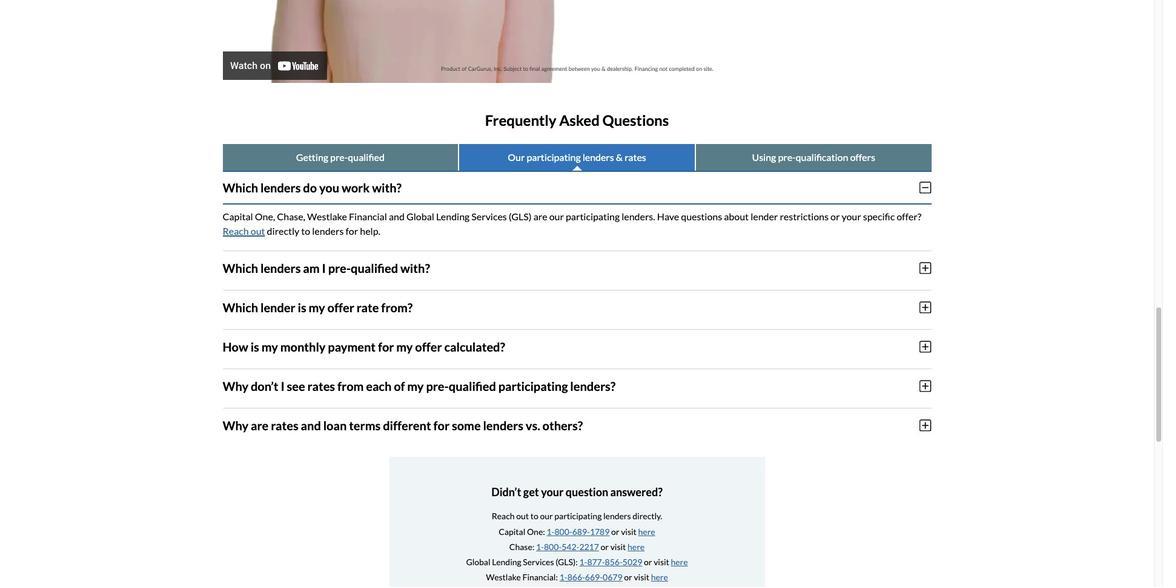 Task type: locate. For each thing, give the bounding box(es) containing it.
plus square image inside why don't i see rates from each of my pre-qualified participating lenders? "button"
[[920, 380, 932, 393]]

1 horizontal spatial your
[[842, 211, 862, 222]]

chase:
[[510, 542, 535, 553]]

for right payment
[[378, 340, 394, 354]]

which up one, in the left of the page
[[223, 180, 258, 195]]

i inside button
[[322, 261, 326, 276]]

1 horizontal spatial to
[[531, 512, 539, 522]]

1 why from the top
[[223, 379, 249, 394]]

lenders left & on the top
[[583, 151, 614, 163]]

frequently
[[485, 112, 557, 129]]

0 vertical spatial westlake
[[307, 211, 347, 222]]

why inside button
[[223, 419, 249, 433]]

capital
[[223, 211, 253, 222], [499, 527, 526, 537]]

reach down didn't
[[492, 512, 515, 522]]

0 horizontal spatial and
[[301, 419, 321, 433]]

1 which from the top
[[223, 180, 258, 195]]

services inside reach out to our participating lenders directly. capital one: 1-800-689-1789 or visit here chase: 1-800-542-2217 or visit here global lending services (gls): 1-877-856-5029 or visit here westlake financial: 1-866-669-0679 or visit here
[[523, 558, 554, 568]]

your left specific
[[842, 211, 862, 222]]

westlake
[[307, 211, 347, 222], [486, 573, 521, 583]]

out inside capital one, chase, westlake financial and global lending services (gls) are our participating lenders. have questions about lender restrictions or your specific offer? reach out directly to lenders for help.
[[251, 225, 265, 237]]

0 horizontal spatial global
[[407, 211, 434, 222]]

to down chase,
[[301, 225, 310, 237]]

our
[[508, 151, 525, 163]]

which lenders am i pre-qualified with? button
[[223, 251, 932, 285]]

0 vertical spatial is
[[298, 300, 307, 315]]

our participating lenders & rates tab panel
[[223, 171, 932, 448]]

rates down see
[[271, 419, 299, 433]]

2 vertical spatial for
[[434, 419, 450, 433]]

westlake down chase:
[[486, 573, 521, 583]]

frequently asked questions tab list
[[223, 144, 932, 171]]

out
[[251, 225, 265, 237], [516, 512, 529, 522]]

rates inside our participating lenders & rates button
[[625, 151, 646, 163]]

0 vertical spatial i
[[322, 261, 326, 276]]

here right 0679
[[651, 573, 668, 583]]

0 vertical spatial 800-
[[555, 527, 573, 537]]

get
[[524, 486, 539, 499]]

services inside capital one, chase, westlake financial and global lending services (gls) are our participating lenders. have questions about lender restrictions or your specific offer? reach out directly to lenders for help.
[[472, 211, 507, 222]]

rates right see
[[308, 379, 335, 394]]

visit right 5029
[[654, 558, 670, 568]]

i right am
[[322, 261, 326, 276]]

2217
[[580, 542, 599, 553]]

lenders left do
[[261, 180, 301, 195]]

lenders inside button
[[261, 261, 301, 276]]

work
[[342, 180, 370, 195]]

our down which lenders do you work with? dropdown button
[[549, 211, 564, 222]]

offer up why don't i see rates from each of my pre-qualified participating lenders? at the bottom of the page
[[415, 340, 442, 354]]

lenders inside dropdown button
[[261, 180, 301, 195]]

0 vertical spatial your
[[842, 211, 862, 222]]

lenders left vs.
[[483, 419, 524, 433]]

out inside reach out to our participating lenders directly. capital one: 1-800-689-1789 or visit here chase: 1-800-542-2217 or visit here global lending services (gls): 1-877-856-5029 or visit here westlake financial: 1-866-669-0679 or visit here
[[516, 512, 529, 522]]

plus square image
[[920, 301, 932, 314]]

for left help.
[[346, 225, 358, 237]]

which inside dropdown button
[[223, 180, 258, 195]]

using pre-qualification offers
[[752, 151, 876, 163]]

1 horizontal spatial reach
[[492, 512, 515, 522]]

visit
[[621, 527, 637, 537], [611, 542, 626, 553], [654, 558, 670, 568], [634, 573, 650, 583]]

qualified up the work at the top left of the page
[[348, 151, 385, 163]]

1 vertical spatial i
[[281, 379, 285, 394]]

why are rates and loan terms different for some lenders vs. others?
[[223, 419, 583, 433]]

2 vertical spatial qualified
[[449, 379, 496, 394]]

1 horizontal spatial services
[[523, 558, 554, 568]]

1- down '2217'
[[580, 558, 587, 568]]

1 horizontal spatial and
[[389, 211, 405, 222]]

1-800-542-2217 link
[[536, 542, 599, 553]]

0 vertical spatial our
[[549, 211, 564, 222]]

1 horizontal spatial are
[[534, 211, 548, 222]]

1 horizontal spatial lender
[[751, 211, 778, 222]]

4 plus square image from the top
[[920, 419, 932, 433]]

lending
[[436, 211, 470, 222], [492, 558, 522, 568]]

why for why don't i see rates from each of my pre-qualified participating lenders?
[[223, 379, 249, 394]]

which lenders do you work with? button
[[223, 171, 932, 205]]

1 vertical spatial rates
[[308, 379, 335, 394]]

help.
[[360, 225, 381, 237]]

services up financial:
[[523, 558, 554, 568]]

our
[[549, 211, 564, 222], [540, 512, 553, 522]]

for inside the why are rates and loan terms different for some lenders vs. others? button
[[434, 419, 450, 433]]

0 vertical spatial which
[[223, 180, 258, 195]]

lenders
[[583, 151, 614, 163], [261, 180, 301, 195], [312, 225, 344, 237], [261, 261, 301, 276], [483, 419, 524, 433], [604, 512, 631, 522]]

1 vertical spatial with?
[[401, 261, 430, 276]]

3 plus square image from the top
[[920, 380, 932, 393]]

1 vertical spatial our
[[540, 512, 553, 522]]

0 horizontal spatial is
[[251, 340, 259, 354]]

how
[[223, 340, 248, 354]]

capital up reach out link
[[223, 211, 253, 222]]

1 vertical spatial your
[[541, 486, 564, 499]]

1 vertical spatial services
[[523, 558, 554, 568]]

pre- right of
[[426, 379, 449, 394]]

plus square image for some
[[920, 419, 932, 433]]

some
[[452, 419, 481, 433]]

2 plus square image from the top
[[920, 340, 932, 354]]

are right (gls) on the left top
[[534, 211, 548, 222]]

lender right about
[[751, 211, 778, 222]]

to inside capital one, chase, westlake financial and global lending services (gls) are our participating lenders. have questions about lender restrictions or your specific offer? reach out directly to lenders for help.
[[301, 225, 310, 237]]

which up how
[[223, 300, 258, 315]]

0 horizontal spatial westlake
[[307, 211, 347, 222]]

frequently asked questions
[[485, 112, 669, 129]]

1 vertical spatial capital
[[499, 527, 526, 537]]

westlake inside capital one, chase, westlake financial and global lending services (gls) are our participating lenders. have questions about lender restrictions or your specific offer? reach out directly to lenders for help.
[[307, 211, 347, 222]]

lenders up 1789
[[604, 512, 631, 522]]

0 vertical spatial are
[[534, 211, 548, 222]]

1 horizontal spatial westlake
[[486, 573, 521, 583]]

rates for see
[[308, 379, 335, 394]]

or right restrictions
[[831, 211, 840, 222]]

plus square image
[[920, 262, 932, 275], [920, 340, 932, 354], [920, 380, 932, 393], [920, 419, 932, 433]]

specific
[[863, 211, 895, 222]]

1-866-669-0679 link
[[560, 573, 623, 583]]

0 vertical spatial and
[[389, 211, 405, 222]]

how is my monthly payment for my offer calculated?
[[223, 340, 505, 354]]

are
[[534, 211, 548, 222], [251, 419, 269, 433]]

0 horizontal spatial services
[[472, 211, 507, 222]]

pre- right using
[[778, 151, 796, 163]]

capital up chase:
[[499, 527, 526, 537]]

here link down directly.
[[638, 527, 656, 537]]

which lenders am i pre-qualified with?
[[223, 261, 430, 276]]

lender up monthly at the bottom
[[261, 300, 296, 315]]

1 vertical spatial out
[[516, 512, 529, 522]]

capital inside reach out to our participating lenders directly. capital one: 1-800-689-1789 or visit here chase: 1-800-542-2217 or visit here global lending services (gls): 1-877-856-5029 or visit here westlake financial: 1-866-669-0679 or visit here
[[499, 527, 526, 537]]

participating inside reach out to our participating lenders directly. capital one: 1-800-689-1789 or visit here chase: 1-800-542-2217 or visit here global lending services (gls): 1-877-856-5029 or visit here westlake financial: 1-866-669-0679 or visit here
[[555, 512, 602, 522]]

qualified inside "button"
[[449, 379, 496, 394]]

1 vertical spatial to
[[531, 512, 539, 522]]

1-877-856-5029 link
[[580, 558, 643, 568]]

1 horizontal spatial i
[[322, 261, 326, 276]]

why inside "button"
[[223, 379, 249, 394]]

minus square image
[[920, 181, 932, 194]]

why
[[223, 379, 249, 394], [223, 419, 249, 433]]

or right 5029
[[644, 558, 652, 568]]

2 vertical spatial rates
[[271, 419, 299, 433]]

i left see
[[281, 379, 285, 394]]

1 vertical spatial global
[[466, 558, 491, 568]]

of
[[394, 379, 405, 394]]

1 plus square image from the top
[[920, 262, 932, 275]]

qualified down calculated?
[[449, 379, 496, 394]]

0 vertical spatial services
[[472, 211, 507, 222]]

plus square image inside which lenders am i pre-qualified with? button
[[920, 262, 932, 275]]

here link for 1-800-689-1789
[[638, 527, 656, 537]]

1 horizontal spatial rates
[[308, 379, 335, 394]]

my right of
[[407, 379, 424, 394]]

1 horizontal spatial offer
[[415, 340, 442, 354]]

1 vertical spatial are
[[251, 419, 269, 433]]

offer left rate
[[328, 300, 354, 315]]

0 horizontal spatial reach
[[223, 225, 249, 237]]

is right how
[[251, 340, 259, 354]]

participating right our
[[527, 151, 581, 163]]

2 why from the top
[[223, 419, 249, 433]]

2 vertical spatial which
[[223, 300, 258, 315]]

0 vertical spatial reach
[[223, 225, 249, 237]]

1 horizontal spatial is
[[298, 300, 307, 315]]

our participating lenders & rates
[[508, 151, 646, 163]]

rates right & on the top
[[625, 151, 646, 163]]

1 vertical spatial and
[[301, 419, 321, 433]]

services left (gls) on the left top
[[472, 211, 507, 222]]

qualified down help.
[[351, 261, 398, 276]]

0 vertical spatial rates
[[625, 151, 646, 163]]

0 vertical spatial offer
[[328, 300, 354, 315]]

pre- inside "button"
[[426, 379, 449, 394]]

0 vertical spatial capital
[[223, 211, 253, 222]]

1 horizontal spatial capital
[[499, 527, 526, 537]]

here link right 0679
[[651, 573, 668, 583]]

1 vertical spatial 800-
[[544, 542, 562, 553]]

1 vertical spatial lending
[[492, 558, 522, 568]]

out up one:
[[516, 512, 529, 522]]

and right financial
[[389, 211, 405, 222]]

for inside 'how is my monthly payment for my offer calculated?' button
[[378, 340, 394, 354]]

(gls):
[[556, 558, 578, 568]]

0 horizontal spatial i
[[281, 379, 285, 394]]

your
[[842, 211, 862, 222], [541, 486, 564, 499]]

pre- right am
[[328, 261, 351, 276]]

0 horizontal spatial offer
[[328, 300, 354, 315]]

0 horizontal spatial for
[[346, 225, 358, 237]]

here link right 5029
[[671, 558, 688, 568]]

participating inside capital one, chase, westlake financial and global lending services (gls) are our participating lenders. have questions about lender restrictions or your specific offer? reach out directly to lenders for help.
[[566, 211, 620, 222]]

0 horizontal spatial lending
[[436, 211, 470, 222]]

plus square image inside the why are rates and loan terms different for some lenders vs. others? button
[[920, 419, 932, 433]]

0 vertical spatial to
[[301, 225, 310, 237]]

offer
[[328, 300, 354, 315], [415, 340, 442, 354]]

0 horizontal spatial capital
[[223, 211, 253, 222]]

offer inside which lender is my offer rate from? button
[[328, 300, 354, 315]]

and inside capital one, chase, westlake financial and global lending services (gls) are our participating lenders. have questions about lender restrictions or your specific offer? reach out directly to lenders for help.
[[389, 211, 405, 222]]

2 which from the top
[[223, 261, 258, 276]]

rates inside why don't i see rates from each of my pre-qualified participating lenders? "button"
[[308, 379, 335, 394]]

1 vertical spatial westlake
[[486, 573, 521, 583]]

participating down which lenders do you work with? dropdown button
[[566, 211, 620, 222]]

here
[[638, 527, 656, 537], [628, 542, 645, 553], [671, 558, 688, 568], [651, 573, 668, 583]]

lenders inside reach out to our participating lenders directly. capital one: 1-800-689-1789 or visit here chase: 1-800-542-2217 or visit here global lending services (gls): 1-877-856-5029 or visit here westlake financial: 1-866-669-0679 or visit here
[[604, 512, 631, 522]]

my
[[309, 300, 325, 315], [262, 340, 278, 354], [397, 340, 413, 354], [407, 379, 424, 394]]

0 horizontal spatial out
[[251, 225, 265, 237]]

0 vertical spatial qualified
[[348, 151, 385, 163]]

1 vertical spatial lender
[[261, 300, 296, 315]]

global
[[407, 211, 434, 222], [466, 558, 491, 568]]

here link for 1-800-542-2217
[[628, 542, 645, 553]]

1 vertical spatial qualified
[[351, 261, 398, 276]]

0 horizontal spatial to
[[301, 225, 310, 237]]

terms
[[349, 419, 381, 433]]

monthly
[[280, 340, 326, 354]]

2 horizontal spatial for
[[434, 419, 450, 433]]

how is my monthly payment for my offer calculated? button
[[223, 330, 932, 364]]

and left loan
[[301, 419, 321, 433]]

1 horizontal spatial for
[[378, 340, 394, 354]]

services
[[472, 211, 507, 222], [523, 558, 554, 568]]

why don't i see rates from each of my pre-qualified participating lenders? button
[[223, 370, 932, 403]]

participating up vs.
[[499, 379, 568, 394]]

westlake down you
[[307, 211, 347, 222]]

one,
[[255, 211, 275, 222]]

which down reach out link
[[223, 261, 258, 276]]

is up monthly at the bottom
[[298, 300, 307, 315]]

1 vertical spatial which
[[223, 261, 258, 276]]

1-800-689-1789 link
[[547, 527, 610, 537]]

here link up 5029
[[628, 542, 645, 553]]

reach out link
[[223, 225, 265, 237]]

with? up the from?
[[401, 261, 430, 276]]

866-
[[568, 573, 585, 583]]

didn't
[[492, 486, 521, 499]]

lenders up 'which lenders am i pre-qualified with?'
[[312, 225, 344, 237]]

1- down (gls):
[[560, 573, 568, 583]]

plus square image inside 'how is my monthly payment for my offer calculated?' button
[[920, 340, 932, 354]]

1 vertical spatial reach
[[492, 512, 515, 522]]

1 vertical spatial why
[[223, 419, 249, 433]]

chase,
[[277, 211, 305, 222]]

800- up 1-800-542-2217 "link"
[[555, 527, 573, 537]]

(gls)
[[509, 211, 532, 222]]

or inside capital one, chase, westlake financial and global lending services (gls) are our participating lenders. have questions about lender restrictions or your specific offer? reach out directly to lenders for help.
[[831, 211, 840, 222]]

or right 1789
[[612, 527, 620, 537]]

1-
[[547, 527, 555, 537], [536, 542, 544, 553], [580, 558, 587, 568], [560, 573, 568, 583]]

1 vertical spatial offer
[[415, 340, 442, 354]]

my up of
[[397, 340, 413, 354]]

0 vertical spatial with?
[[372, 180, 402, 195]]

are down don't
[[251, 419, 269, 433]]

am
[[303, 261, 320, 276]]

i
[[322, 261, 326, 276], [281, 379, 285, 394]]

are inside the why are rates and loan terms different for some lenders vs. others? button
[[251, 419, 269, 433]]

0 vertical spatial lending
[[436, 211, 470, 222]]

1- down one:
[[536, 542, 544, 553]]

856-
[[605, 558, 623, 568]]

visit up 856-
[[611, 542, 626, 553]]

with? right the work at the top left of the page
[[372, 180, 402, 195]]

vs.
[[526, 419, 540, 433]]

0 vertical spatial why
[[223, 379, 249, 394]]

0 vertical spatial out
[[251, 225, 265, 237]]

out down one, in the left of the page
[[251, 225, 265, 237]]

0 horizontal spatial lender
[[261, 300, 296, 315]]

0 vertical spatial lender
[[751, 211, 778, 222]]

1 horizontal spatial global
[[466, 558, 491, 568]]

is
[[298, 300, 307, 315], [251, 340, 259, 354]]

1 horizontal spatial out
[[516, 512, 529, 522]]

0 horizontal spatial are
[[251, 419, 269, 433]]

pre- right getting
[[330, 151, 348, 163]]

2 horizontal spatial rates
[[625, 151, 646, 163]]

to up one:
[[531, 512, 539, 522]]

800- up (gls):
[[544, 542, 562, 553]]

do
[[303, 180, 317, 195]]

here down directly.
[[638, 527, 656, 537]]

0 vertical spatial for
[[346, 225, 358, 237]]

qualification
[[796, 151, 849, 163]]

1 vertical spatial for
[[378, 340, 394, 354]]

your right get
[[541, 486, 564, 499]]

or
[[831, 211, 840, 222], [612, 527, 620, 537], [601, 542, 609, 553], [644, 558, 652, 568], [624, 573, 633, 583]]

lender
[[751, 211, 778, 222], [261, 300, 296, 315]]

3 which from the top
[[223, 300, 258, 315]]

my inside "button"
[[407, 379, 424, 394]]

reach left directly
[[223, 225, 249, 237]]

reach
[[223, 225, 249, 237], [492, 512, 515, 522]]

for
[[346, 225, 358, 237], [378, 340, 394, 354], [434, 419, 450, 433]]

with?
[[372, 180, 402, 195], [401, 261, 430, 276]]

here link
[[638, 527, 656, 537], [628, 542, 645, 553], [671, 558, 688, 568], [651, 573, 668, 583]]

lender inside button
[[261, 300, 296, 315]]

1789
[[590, 527, 610, 537]]

0 horizontal spatial rates
[[271, 419, 299, 433]]

rates
[[625, 151, 646, 163], [308, 379, 335, 394], [271, 419, 299, 433]]

lenders inside capital one, chase, westlake financial and global lending services (gls) are our participating lenders. have questions about lender restrictions or your specific offer? reach out directly to lenders for help.
[[312, 225, 344, 237]]

our up one:
[[540, 512, 553, 522]]

1 horizontal spatial lending
[[492, 558, 522, 568]]

0 vertical spatial global
[[407, 211, 434, 222]]

participating inside "button"
[[499, 379, 568, 394]]

to
[[301, 225, 310, 237], [531, 512, 539, 522]]

participating
[[527, 151, 581, 163], [566, 211, 620, 222], [499, 379, 568, 394], [555, 512, 602, 522]]

lending inside reach out to our participating lenders directly. capital one: 1-800-689-1789 or visit here chase: 1-800-542-2217 or visit here global lending services (gls): 1-877-856-5029 or visit here westlake financial: 1-866-669-0679 or visit here
[[492, 558, 522, 568]]

for left some
[[434, 419, 450, 433]]

participating up 1-800-689-1789 link
[[555, 512, 602, 522]]

&
[[616, 151, 623, 163]]

lenders left am
[[261, 261, 301, 276]]

669-
[[585, 573, 603, 583]]

reach inside reach out to our participating lenders directly. capital one: 1-800-689-1789 or visit here chase: 1-800-542-2217 or visit here global lending services (gls): 1-877-856-5029 or visit here westlake financial: 1-866-669-0679 or visit here
[[492, 512, 515, 522]]



Task type: describe. For each thing, give the bounding box(es) containing it.
from
[[338, 379, 364, 394]]

here right 5029
[[671, 558, 688, 568]]

for inside capital one, chase, westlake financial and global lending services (gls) are our participating lenders. have questions about lender restrictions or your specific offer? reach out directly to lenders for help.
[[346, 225, 358, 237]]

about
[[724, 211, 749, 222]]

didn't get your question answered?
[[492, 486, 663, 499]]

offers
[[851, 151, 876, 163]]

different
[[383, 419, 431, 433]]

which for which lenders do you work with?
[[223, 180, 258, 195]]

here link for 1-866-669-0679
[[651, 573, 668, 583]]

or right '2217'
[[601, 542, 609, 553]]

which lenders do you work with?
[[223, 180, 402, 195]]

why don't i see rates from each of my pre-qualified participating lenders?
[[223, 379, 616, 394]]

westlake inside reach out to our participating lenders directly. capital one: 1-800-689-1789 or visit here chase: 1-800-542-2217 or visit here global lending services (gls): 1-877-856-5029 or visit here westlake financial: 1-866-669-0679 or visit here
[[486, 573, 521, 583]]

from?
[[381, 300, 413, 315]]

offer inside 'how is my monthly payment for my offer calculated?' button
[[415, 340, 442, 354]]

0 horizontal spatial your
[[541, 486, 564, 499]]

using pre-qualification offers button
[[696, 144, 932, 171]]

with? inside button
[[401, 261, 430, 276]]

capital one, chase, westlake financial and global lending services (gls) are our participating lenders. have questions about lender restrictions or your specific offer? reach out directly to lenders for help.
[[223, 211, 922, 237]]

participating inside button
[[527, 151, 581, 163]]

my down am
[[309, 300, 325, 315]]

my left monthly at the bottom
[[262, 340, 278, 354]]

visit down 5029
[[634, 573, 650, 583]]

payment
[[328, 340, 376, 354]]

plus square image for calculated?
[[920, 340, 932, 354]]

lenders inside button
[[483, 419, 524, 433]]

are inside capital one, chase, westlake financial and global lending services (gls) are our participating lenders. have questions about lender restrictions or your specific offer? reach out directly to lenders for help.
[[534, 211, 548, 222]]

lending inside capital one, chase, westlake financial and global lending services (gls) are our participating lenders. have questions about lender restrictions or your specific offer? reach out directly to lenders for help.
[[436, 211, 470, 222]]

1- right one:
[[547, 527, 555, 537]]

why are rates and loan terms different for some lenders vs. others? button
[[223, 409, 932, 443]]

lenders inside button
[[583, 151, 614, 163]]

getting
[[296, 151, 328, 163]]

to inside reach out to our participating lenders directly. capital one: 1-800-689-1789 or visit here chase: 1-800-542-2217 or visit here global lending services (gls): 1-877-856-5029 or visit here westlake financial: 1-866-669-0679 or visit here
[[531, 512, 539, 522]]

questions
[[603, 112, 669, 129]]

each
[[366, 379, 392, 394]]

our inside capital one, chase, westlake financial and global lending services (gls) are our participating lenders. have questions about lender restrictions or your specific offer? reach out directly to lenders for help.
[[549, 211, 564, 222]]

here up 5029
[[628, 542, 645, 553]]

5029
[[623, 558, 643, 568]]

which for which lenders am i pre-qualified with?
[[223, 261, 258, 276]]

lenders?
[[571, 379, 616, 394]]

one:
[[527, 527, 545, 537]]

rates for &
[[625, 151, 646, 163]]

our participating lenders & rates button
[[459, 144, 695, 171]]

i inside "button"
[[281, 379, 285, 394]]

answered?
[[611, 486, 663, 499]]

or right 0679
[[624, 573, 633, 583]]

which lender is my offer rate from? button
[[223, 291, 932, 325]]

questions
[[681, 211, 722, 222]]

your inside capital one, chase, westlake financial and global lending services (gls) are our participating lenders. have questions about lender restrictions or your specific offer? reach out directly to lenders for help.
[[842, 211, 862, 222]]

and inside button
[[301, 419, 321, 433]]

getting pre-qualified button
[[223, 144, 458, 171]]

why for why are rates and loan terms different for some lenders vs. others?
[[223, 419, 249, 433]]

capital inside capital one, chase, westlake financial and global lending services (gls) are our participating lenders. have questions about lender restrictions or your specific offer? reach out directly to lenders for help.
[[223, 211, 253, 222]]

question
[[566, 486, 609, 499]]

our inside reach out to our participating lenders directly. capital one: 1-800-689-1789 or visit here chase: 1-800-542-2217 or visit here global lending services (gls): 1-877-856-5029 or visit here westlake financial: 1-866-669-0679 or visit here
[[540, 512, 553, 522]]

877-
[[587, 558, 605, 568]]

which lender is my offer rate from?
[[223, 300, 413, 315]]

directly
[[267, 225, 300, 237]]

see
[[287, 379, 305, 394]]

financial
[[349, 211, 387, 222]]

542-
[[562, 542, 580, 553]]

689-
[[573, 527, 590, 537]]

lender inside capital one, chase, westlake financial and global lending services (gls) are our participating lenders. have questions about lender restrictions or your specific offer? reach out directly to lenders for help.
[[751, 211, 778, 222]]

lenders.
[[622, 211, 656, 222]]

directly.
[[633, 512, 663, 522]]

0679
[[603, 573, 623, 583]]

here link for 1-877-856-5029
[[671, 558, 688, 568]]

with? inside dropdown button
[[372, 180, 402, 195]]

1 vertical spatial is
[[251, 340, 259, 354]]

qualified inside frequently asked questions tab list
[[348, 151, 385, 163]]

loan
[[323, 419, 347, 433]]

visit down directly.
[[621, 527, 637, 537]]

others?
[[543, 419, 583, 433]]

global inside capital one, chase, westlake financial and global lending services (gls) are our participating lenders. have questions about lender restrictions or your specific offer? reach out directly to lenders for help.
[[407, 211, 434, 222]]

which for which lender is my offer rate from?
[[223, 300, 258, 315]]

have
[[657, 211, 679, 222]]

using
[[752, 151, 777, 163]]

financial:
[[523, 573, 558, 583]]

getting pre-qualified
[[296, 151, 385, 163]]

plus square image for my
[[920, 380, 932, 393]]

restrictions
[[780, 211, 829, 222]]

reach inside capital one, chase, westlake financial and global lending services (gls) are our participating lenders. have questions about lender restrictions or your specific offer? reach out directly to lenders for help.
[[223, 225, 249, 237]]

rates inside the why are rates and loan terms different for some lenders vs. others? button
[[271, 419, 299, 433]]

offer?
[[897, 211, 922, 222]]

you
[[319, 180, 339, 195]]

calculated?
[[445, 340, 505, 354]]

don't
[[251, 379, 279, 394]]

asked
[[560, 112, 600, 129]]

rate
[[357, 300, 379, 315]]

reach out to our participating lenders directly. capital one: 1-800-689-1789 or visit here chase: 1-800-542-2217 or visit here global lending services (gls): 1-877-856-5029 or visit here westlake financial: 1-866-669-0679 or visit here
[[466, 512, 688, 583]]

global inside reach out to our participating lenders directly. capital one: 1-800-689-1789 or visit here chase: 1-800-542-2217 or visit here global lending services (gls): 1-877-856-5029 or visit here westlake financial: 1-866-669-0679 or visit here
[[466, 558, 491, 568]]



Task type: vqa. For each thing, say whether or not it's contained in the screenshot.
WHAT to the top
no



